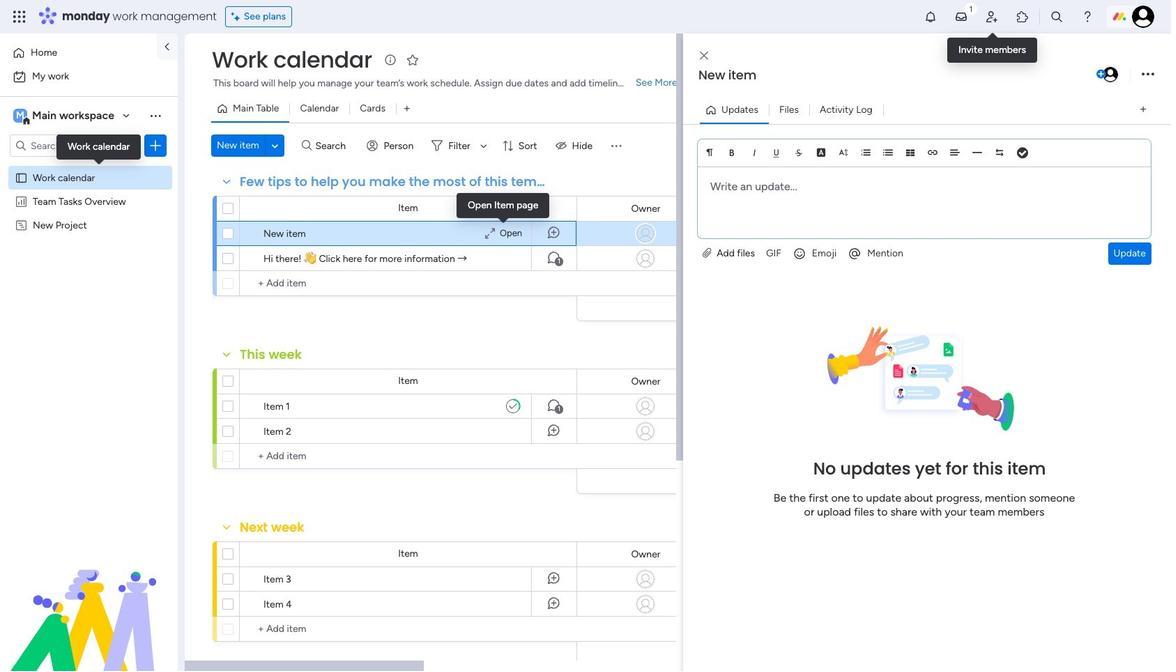 Task type: vqa. For each thing, say whether or not it's contained in the screenshot.
"Text color" icon at the top
yes



Task type: describe. For each thing, give the bounding box(es) containing it.
1 image
[[965, 1, 978, 16]]

format image
[[705, 148, 715, 157]]

select product image
[[13, 10, 27, 24]]

workspace options image
[[149, 109, 163, 123]]

update feed image
[[955, 10, 969, 24]]

1 vertical spatial option
[[8, 66, 170, 88]]

workspace image
[[13, 108, 27, 123]]

lottie animation element
[[0, 531, 178, 672]]

Search field
[[312, 136, 354, 156]]

add to favorites image
[[406, 53, 420, 67]]

lottie animation image
[[0, 531, 178, 672]]

notifications image
[[924, 10, 938, 24]]

v2 search image
[[302, 138, 312, 154]]

2 vertical spatial option
[[0, 165, 178, 168]]

public dashboard image
[[15, 195, 28, 208]]

underline image
[[772, 148, 782, 157]]

2 + add item text field from the top
[[247, 449, 571, 465]]

italic image
[[750, 148, 760, 157]]

help image
[[1081, 10, 1095, 24]]

dapulse addbtn image
[[1097, 70, 1106, 79]]

0 vertical spatial jacob simon image
[[1133, 6, 1155, 28]]

arrow down image
[[476, 137, 492, 154]]

menu image
[[610, 139, 624, 153]]

table image
[[906, 148, 916, 157]]

strikethrough image
[[795, 148, 804, 157]]

add view image
[[1141, 105, 1147, 115]]

3 + add item text field from the top
[[247, 622, 571, 638]]



Task type: locate. For each thing, give the bounding box(es) containing it.
angle down image
[[272, 141, 278, 151]]

show board description image
[[382, 53, 399, 67]]

workspace selection element
[[13, 107, 117, 126]]

close image
[[700, 51, 709, 61]]

align image
[[951, 148, 961, 157]]

public board image
[[15, 171, 28, 184]]

Search in workspace field
[[29, 138, 117, 154]]

0 horizontal spatial jacob simon image
[[1102, 66, 1120, 84]]

invite members image
[[986, 10, 1000, 24]]

1 vertical spatial + add item text field
[[247, 449, 571, 465]]

size image
[[839, 148, 849, 157]]

option
[[8, 42, 149, 64], [8, 66, 170, 88], [0, 165, 178, 168]]

+ Add item text field
[[247, 276, 571, 292], [247, 449, 571, 465], [247, 622, 571, 638]]

rtl ltr image
[[995, 148, 1005, 157]]

2 vertical spatial + add item text field
[[247, 622, 571, 638]]

&bull; bullets image
[[884, 148, 894, 157]]

dapulse attachment image
[[703, 247, 712, 259]]

1 vertical spatial jacob simon image
[[1102, 66, 1120, 84]]

options image
[[1143, 65, 1155, 84], [149, 139, 163, 153], [194, 241, 205, 276], [194, 389, 205, 424], [194, 414, 205, 449], [194, 562, 205, 597], [194, 587, 205, 622]]

link image
[[929, 148, 938, 157]]

0 vertical spatial option
[[8, 42, 149, 64]]

monday marketplace image
[[1016, 10, 1030, 24]]

1. numbers image
[[862, 148, 871, 157]]

list box
[[0, 163, 178, 425]]

1 + add item text field from the top
[[247, 276, 571, 292]]

0 vertical spatial + add item text field
[[247, 276, 571, 292]]

bold image
[[728, 148, 737, 157]]

1 horizontal spatial jacob simon image
[[1133, 6, 1155, 28]]

line image
[[973, 148, 983, 157]]

see plans image
[[231, 9, 244, 24]]

None field
[[209, 45, 376, 75], [696, 66, 1095, 84], [236, 173, 554, 191], [628, 201, 664, 217], [236, 346, 305, 364], [628, 374, 664, 390], [236, 519, 308, 537], [628, 547, 664, 563], [209, 45, 376, 75], [696, 66, 1095, 84], [236, 173, 554, 191], [628, 201, 664, 217], [236, 346, 305, 364], [628, 374, 664, 390], [236, 519, 308, 537], [628, 547, 664, 563]]

text color image
[[817, 148, 827, 157]]

search everything image
[[1051, 10, 1065, 24]]

jacob simon image
[[1133, 6, 1155, 28], [1102, 66, 1120, 84]]

checklist image
[[1018, 148, 1029, 158]]

add view image
[[405, 104, 410, 114]]



